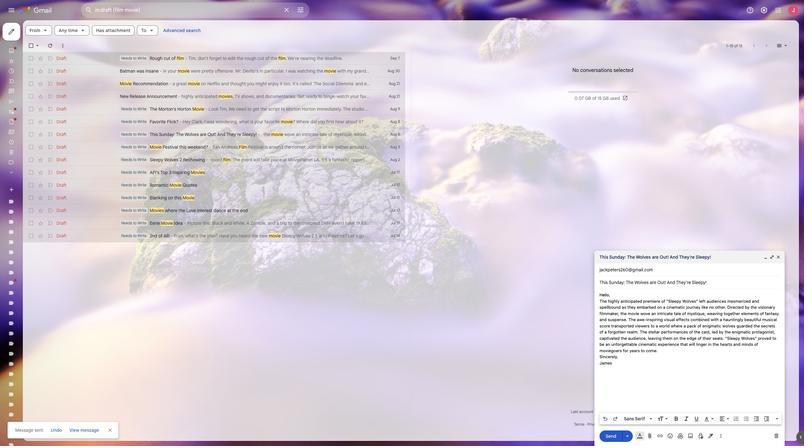 Task type: vqa. For each thing, say whether or not it's contained in the screenshot.


Task type: describe. For each thing, give the bounding box(es) containing it.
a left hauntingly
[[720, 317, 723, 322]]

1 vertical spatial sleepy
[[282, 233, 296, 239]]

andreas
[[221, 144, 238, 150]]

highly inside the hello, the highly anticipated premiere of "sleepy wolves" left audiences mesmerized and spellbound as they embarked on a cinematic journey like no other. directed by the visionary filmmaker, the movie wove an intricate tale of mystique, weaving together elements of fantasy and suspense. the awe-inspiring visual effects combined with a hauntingly beautiful musical score transported viewers to a world where a pack of enigmatic wolves guarded the secrets of a forgotten realm. the stellar performances of the cast, led by the enigmatic protagonist, captivated the audience, leaving them on the edge of their seats. "sleepy wolves" proved to be an unforgettable cinematic experience that will linger in the hearts and minds of moviegoers for years to come. sincerely, james
[[608, 299, 620, 304]]

elements inside the hello, the highly anticipated premiere of "sleepy wolves" left audiences mesmerized and spellbound as they embarked on a cinematic journey like no other. directed by the visionary filmmaker, the movie wove an intricate tale of mystique, weaving together elements of fantasy and suspense. the awe-inspiring visual effects combined with a hauntingly beautiful musical score transported viewers to a world where a pack of enigmatic wolves guarded the secrets of a forgotten realm. the stellar performances of the cast, led by the enigmatic protagonist, captivated the audience, leaving them on the edge of their seats. "sleepy wolves" proved to be an unforgettable cinematic experience that will linger in the hearts and minds of moviegoers for years to come. sincerely, james
[[742, 311, 759, 316]]

jul 14
[[391, 233, 400, 238]]

love
[[186, 208, 196, 213]]

1 horizontal spatial at
[[283, 157, 287, 163]]

- left don't
[[185, 56, 187, 61]]

sleepy! inside row
[[242, 132, 257, 137]]

0 horizontal spatial your
[[168, 68, 177, 74]]

- down the needs to write favorite flick? - hey clark, i was wondering, what is your favorite movie ? where did you  first hear about it?
[[258, 132, 260, 137]]

movie down morton
[[281, 119, 293, 125]]

see
[[365, 233, 373, 239]]

to inside needs to write the morton's horton movie - look tim, we need to get the script to morton horton immediately. the  studio cannot afford a delay of
[[133, 107, 137, 111]]

anticipated inside row
[[195, 94, 217, 99]]

0 vertical spatial ,
[[233, 94, 234, 99]]

the up transported
[[629, 317, 636, 322]]

where inside row
[[165, 208, 177, 213]]

to inside needs to write movie festival this weekend? - san andreas film festival is around the corner. join us as we gather around  the silver screen to enjoy the greatest in gta machinima
[[133, 145, 137, 149]]

sleepy! inside dialog
[[696, 254, 711, 260]]

write for this
[[138, 132, 147, 137]]

their
[[703, 336, 712, 341]]

draft for eerie
[[56, 220, 67, 226]]

in left the gta
[[442, 144, 446, 150]]

the down beautiful
[[754, 323, 760, 328]]

4 row from the top
[[23, 90, 423, 103]]

more send options image
[[625, 433, 631, 440]]

2.5
[[312, 233, 318, 239]]

2 horizontal spatial your
[[350, 94, 359, 99]]

needs to write eerie movie idea - picture this: black and white, a zombie, and a trip to the creepiest dmv  ever! i have 19.83 million
[[121, 220, 380, 226]]

needs for afi's
[[121, 170, 132, 175]]

sent
[[34, 428, 43, 433]]

sans
[[624, 416, 634, 422]]

2 · from the left
[[601, 422, 602, 427]]

0.07 gb of 15 gb used
[[575, 95, 620, 101]]

audience,
[[629, 336, 647, 341]]

is for your
[[250, 119, 253, 125]]

draft for the
[[56, 106, 67, 112]]

clear search image
[[280, 3, 293, 16]]

- right insane
[[160, 68, 162, 74]]

moments
[[417, 157, 436, 163]]

and left trip at the left of page
[[268, 220, 275, 226]]

1 vertical spatial it's
[[322, 157, 328, 163]]

a up stellar
[[656, 323, 658, 328]]

awe- inside row
[[470, 132, 480, 137]]

privacy link
[[588, 422, 600, 427]]

1 vertical spatial .
[[231, 157, 232, 163]]

wolves up top at left top
[[164, 157, 179, 163]]

insert link ‪(⌘k)‬ image
[[657, 433, 664, 439]]

- left the look
[[206, 106, 208, 112]]

watching
[[297, 68, 316, 74]]

movie left were
[[178, 68, 190, 74]]

hey
[[183, 119, 191, 125]]

the left plan?
[[200, 233, 206, 239]]

a left trip at the left of page
[[277, 220, 279, 226]]

to inside needs to write romantic movie quotes
[[133, 183, 137, 187]]

fantasy inside no conversations selected main content
[[415, 132, 430, 137]]

0 horizontal spatial film
[[177, 56, 184, 61]]

called
[[300, 81, 312, 87]]

the up favorite at left top
[[150, 106, 157, 112]]

end
[[240, 208, 248, 213]]

1 vertical spatial enigmatic
[[732, 330, 751, 335]]

Subject field
[[600, 279, 780, 286]]

terms link
[[574, 422, 585, 427]]

plan?
[[207, 233, 218, 239]]

of down first
[[328, 132, 333, 137]]

1 horizontal spatial 2
[[398, 157, 400, 162]]

musical
[[763, 317, 777, 322]]

spellbound
[[600, 305, 621, 310]]

settings image
[[761, 6, 768, 14]]

1 horizontal spatial favorite
[[360, 94, 376, 99]]

11 row from the top
[[23, 179, 405, 192]]

write for 2nd
[[138, 233, 147, 238]]

2 vertical spatial i
[[343, 220, 344, 226]]

write for rough
[[138, 56, 147, 61]]

and inside row
[[217, 132, 225, 137]]

2 horizontal spatial an
[[652, 311, 656, 316]]

you right did at the top left of page
[[318, 119, 325, 125]]

other.
[[715, 305, 727, 310]]

captivated
[[600, 336, 620, 341]]

the right trip at the left of page
[[294, 220, 300, 226]]

8 for it?
[[398, 119, 400, 124]]

write for favorite
[[138, 119, 147, 124]]

on left netflix
[[201, 81, 206, 87]]

la.
[[314, 157, 321, 163]]

needs to write this sunday: the wolves are out! and they're sleepy! - , the movie wove an intricate tale of mystique, weaving together elements  of fantasy and suspense. the awe-inspiring visual
[[121, 132, 510, 137]]

1 vertical spatial cinematic
[[639, 342, 657, 347]]

- left loved
[[206, 157, 208, 163]]

6 row from the top
[[23, 115, 405, 128]]

film
[[239, 144, 247, 150]]

what's
[[185, 233, 198, 239]]

more formatting options image
[[774, 416, 781, 422]]

suspense. inside the hello, the highly anticipated premiere of "sleepy wolves" left audiences mesmerized and spellbound as they embarked on a cinematic journey like no other. directed by the visionary filmmaker, the movie wove an intricate tale of mystique, weaving together elements of fantasy and suspense. the awe-inspiring visual effects combined with a hauntingly beautiful musical score transported viewers to a world where a pack of enigmatic wolves guarded the secrets of a forgotten realm. the stellar performances of the cast, led by the enigmatic protagonist, captivated the audience, leaving them on the edge of their seats. "sleepy wolves" proved to be an unforgettable cinematic experience that will linger in the hearts and minds of moviegoers for years to come. sincerely, james
[[608, 317, 628, 322]]

the down seats.
[[713, 342, 719, 347]]

message sent
[[15, 428, 43, 433]]

more options image
[[719, 433, 723, 439]]

tale inside no conversations selected main content
[[320, 132, 327, 137]]

the down hey
[[176, 132, 184, 137]]

grandmother
[[354, 68, 381, 74]]

2 horizontal spatial film
[[278, 56, 286, 61]]

0 horizontal spatial enjoy
[[268, 81, 279, 87]]

0 horizontal spatial it's
[[293, 81, 299, 87]]

needs for blanking
[[121, 195, 132, 200]]

write for movies
[[138, 208, 147, 213]]

movie up afi's
[[150, 144, 162, 150]]

batman was insane - in your movie were pretty offensive. mr. devito's in particular. i was  watching the movie with my grandmother and she
[[120, 68, 398, 74]]

0 horizontal spatial was
[[137, 68, 144, 74]]

it!
[[374, 233, 378, 239]]

- left great
[[169, 81, 171, 87]]

aug for sixth row
[[390, 119, 397, 124]]

a down score
[[605, 330, 607, 335]]

1 horizontal spatial was
[[207, 119, 215, 125]]

out! inside this sunday: the wolves are out! and they're sleepy! dialog
[[660, 254, 669, 260]]

thought
[[230, 81, 246, 87]]

you right if
[[397, 94, 404, 99]]

a left 9
[[394, 106, 396, 112]]

mr.
[[235, 68, 242, 74]]

send
[[606, 434, 617, 439]]

and right shows,
[[256, 94, 264, 99]]

movie right new
[[269, 233, 281, 239]]

blanking
[[150, 195, 167, 201]]

of left all!
[[158, 233, 163, 239]]

eerie
[[150, 220, 160, 226]]

conversations
[[581, 67, 613, 74]]

in right insane
[[163, 68, 167, 74]]

jul 17 for interest
[[391, 208, 400, 213]]

look
[[209, 106, 219, 112]]

draft for favorite
[[56, 119, 67, 125]]

this for on
[[174, 195, 182, 201]]

draft for afi's
[[56, 170, 67, 175]]

0 vertical spatial movies
[[191, 170, 205, 175]]

the up transported
[[621, 311, 627, 316]]

it?
[[359, 119, 364, 125]]

bold ‪(⌘b)‬ image
[[673, 416, 680, 422]]

insert files using drive image
[[678, 433, 684, 439]]

intricate inside row
[[302, 132, 319, 137]]

theatres?
[[328, 233, 347, 239]]

write for eerie
[[138, 221, 147, 226]]

1 vertical spatial enjoy
[[405, 144, 416, 150]]

aug for fifth row from the top
[[390, 107, 397, 111]]

1 horizontal spatial cinematic
[[667, 305, 685, 310]]

the down viewers at bottom right
[[640, 330, 648, 335]]

stellar
[[649, 330, 660, 335]]

them
[[663, 336, 673, 341]]

guarded
[[737, 323, 753, 328]]

17 for picture
[[397, 221, 400, 226]]

the up the machinima
[[462, 132, 469, 137]]

aug for 12th row from the bottom of the no conversations selected main content
[[389, 94, 396, 99]]

more image
[[60, 43, 66, 49]]

2 row from the top
[[23, 65, 405, 77]]

the down needs to write the morton's horton movie - look tim, we need to get the script to morton horton immediately. the  studio cannot afford a delay of
[[264, 132, 270, 137]]

draft for blanking
[[56, 195, 67, 201]]

you left might
[[247, 81, 254, 87]]

0 horizontal spatial favorite
[[265, 119, 280, 125]]

aug 9
[[390, 107, 400, 111]]

to inside needs to write movies where the love interest dance at the end
[[133, 208, 137, 213]]

of right minds
[[755, 342, 759, 347]]

1 horizontal spatial ,
[[261, 132, 262, 137]]

and left the explores on the left top
[[356, 81, 363, 87]]

aug for second row from the top of the no conversations selected main content
[[388, 69, 395, 73]]

movie up clark, on the left top of the page
[[193, 106, 204, 112]]

needs to write sleepy wolves 2 reshowing - -loved film . the event will take place at movieplanet la. it's a fantastic  opportunity to relive the thrilling moments
[[121, 157, 436, 163]]

from button
[[25, 25, 52, 36]]

- right all!
[[171, 233, 173, 239]]

anticipated inside the hello, the highly anticipated premiere of "sleepy wolves" left audiences mesmerized and spellbound as they embarked on a cinematic journey like no other. directed by the visionary filmmaker, the movie wove an intricate tale of mystique, weaving together elements of fantasy and suspense. the awe-inspiring visual effects combined with a hauntingly beautiful musical score transported viewers to a world where a pack of enigmatic wolves guarded the secrets of a forgotten realm. the stellar performances of the cast, led by the enigmatic protagonist, captivated the audience, leaving them on the edge of their seats. "sleepy wolves" proved to be an unforgettable cinematic experience that will linger in the hearts and minds of moviegoers for years to come. sincerely, james
[[621, 299, 642, 304]]

1 horizontal spatial film
[[223, 157, 231, 163]]

0 horizontal spatial 3
[[169, 170, 171, 175]]

realm.
[[627, 330, 639, 335]]

needs for sleepy
[[121, 157, 132, 162]]

of up particular.
[[265, 56, 270, 61]]

they're inside row
[[226, 132, 241, 137]]

1 horton from the left
[[177, 106, 191, 112]]

edit
[[228, 56, 236, 61]]

the right "edit" in the top of the page
[[237, 56, 244, 61]]

write for movie
[[138, 145, 147, 149]]

0 vertical spatial tim,
[[188, 56, 197, 61]]

toggle split pane mode image
[[777, 43, 783, 49]]

mystique, inside row
[[334, 132, 353, 137]]

visual inside no conversations selected main content
[[499, 132, 510, 137]]

movie up place
[[271, 132, 283, 137]]

0 horizontal spatial i
[[204, 119, 206, 125]]

the up jackpeters260@gmail.com
[[627, 254, 635, 260]]

take
[[261, 157, 270, 163]]

in right devito's
[[260, 68, 263, 74]]

netflix
[[207, 81, 220, 87]]

on down "performances"
[[674, 336, 679, 341]]

together inside row
[[372, 132, 390, 137]]

1 gb from the left
[[585, 95, 591, 101]]

no conversations selected main content
[[23, 20, 799, 441]]

of right delay
[[410, 106, 414, 112]]

binge-
[[324, 94, 337, 99]]

rough
[[245, 56, 257, 61]]

8 row from the top
[[23, 141, 478, 154]]

to inside needs to write this sunday: the wolves are out! and they're sleepy! - , the movie wove an intricate tale of mystique, weaving together elements  of fantasy and suspense. the awe-inspiring visual
[[133, 132, 137, 137]]

with inside row
[[338, 68, 346, 74]]

machinima
[[456, 144, 478, 150]]

moviegoers
[[600, 348, 622, 353]]

of right rough
[[172, 56, 176, 61]]

thrilling
[[401, 157, 416, 163]]

the right nearing
[[317, 56, 324, 61]]

21 for have
[[397, 94, 400, 99]]

3 row from the top
[[23, 77, 405, 90]]

this for festival
[[179, 144, 187, 150]]

to inside needs to write blanking on this movie
[[133, 195, 137, 200]]

no
[[573, 67, 579, 74]]

the left end
[[232, 208, 239, 213]]

of down score
[[600, 330, 604, 335]]

aug for 3rd row
[[389, 81, 396, 86]]

the up 'the
[[317, 68, 323, 74]]

combined
[[691, 317, 710, 322]]

Message Body text field
[[600, 292, 780, 411]]

screen
[[385, 144, 398, 150]]

and left minds
[[734, 342, 741, 347]]

the left the greatest
[[417, 144, 423, 150]]

needs to write movie festival this weekend? - san andreas film festival is around the corner. join us as we gather around  the silver screen to enjoy the greatest in gta machinima
[[121, 144, 478, 150]]

0 horizontal spatial sleepy
[[150, 157, 163, 163]]

great
[[176, 81, 187, 87]]

0 horizontal spatial at
[[227, 208, 231, 213]]

the left love
[[179, 208, 185, 213]]

policies
[[619, 422, 632, 427]]

forget
[[209, 56, 222, 61]]

the right relive
[[393, 157, 400, 163]]

they're inside dialog
[[680, 254, 695, 260]]

and right netflix
[[221, 81, 229, 87]]

she
[[391, 68, 398, 74]]

heard
[[239, 233, 251, 239]]

1 horizontal spatial your
[[255, 119, 264, 125]]

all!
[[164, 233, 170, 239]]

will inside row
[[254, 157, 260, 163]]

follow link to manage storage image
[[623, 95, 629, 102]]

creepiest
[[301, 220, 320, 226]]

- right reshowing
[[209, 157, 211, 163]]

0 horizontal spatial 2
[[180, 157, 182, 163]]

main menu image
[[8, 6, 15, 14]]

needs to write 2nd of all! - fran, what's the plan? have you heard the new movie sleepy wolves 2.5 is in  theatres? let's go see it!
[[121, 233, 378, 239]]

first
[[326, 119, 334, 125]]

needs to write favorite flick? - hey clark, i was wondering, what is your favorite movie ? where did you  first hear about it?
[[121, 119, 364, 125]]

they
[[628, 305, 636, 310]]

the up the genres.
[[383, 81, 389, 87]]

- down great
[[178, 94, 180, 99]]

1 horizontal spatial "sleepy
[[726, 336, 740, 341]]

and up visionary on the right
[[752, 299, 759, 304]]

as inside the hello, the highly anticipated premiere of "sleepy wolves" left audiences mesmerized and spellbound as they embarked on a cinematic journey like no other. directed by the visionary filmmaker, the movie wove an intricate tale of mystique, weaving together elements of fantasy and suspense. the awe-inspiring visual effects combined with a hauntingly beautiful musical score transported viewers to a world where a pack of enigmatic wolves guarded the secrets of a forgotten realm. the stellar performances of the cast, led by the enigmatic protagonist, captivated the audience, leaving them on the edge of their seats. "sleepy wolves" proved to be an unforgettable cinematic experience that will linger in the hearts and minds of moviegoers for years to come. sincerely, james
[[622, 305, 627, 310]]

a left fantastic
[[329, 157, 331, 163]]

toggle confidential mode image
[[698, 433, 704, 439]]

weaving inside the hello, the highly anticipated premiere of "sleepy wolves" left audiences mesmerized and spellbound as they embarked on a cinematic journey like no other. directed by the visionary filmmaker, the movie wove an intricate tale of mystique, weaving together elements of fantasy and suspense. the awe-inspiring visual effects combined with a hauntingly beautiful musical score transported viewers to a world where a pack of enigmatic wolves guarded the secrets of a forgotten realm. the stellar performances of the cast, led by the enigmatic protagonist, captivated the audience, leaving them on the edge of their seats. "sleepy wolves" proved to be an unforgettable cinematic experience that will linger in the hearts and minds of moviegoers for years to come. sincerely, james
[[707, 311, 723, 316]]

leaving
[[648, 336, 662, 341]]

mystique, inside the hello, the highly anticipated premiere of "sleepy wolves" left audiences mesmerized and spellbound as they embarked on a cinematic journey like no other. directed by the visionary filmmaker, the movie wove an intricate tale of mystique, weaving together elements of fantasy and suspense. the awe-inspiring visual effects combined with a hauntingly beautiful musical score transported viewers to a world where a pack of enigmatic wolves guarded the secrets of a forgotten realm. the stellar performances of the cast, led by the enigmatic protagonist, captivated the audience, leaving them on the edge of their seats. "sleepy wolves" proved to be an unforgettable cinematic experience that will linger in the hearts and minds of moviegoers for years to come. sincerely, james
[[688, 311, 706, 316]]

sep 7
[[391, 56, 400, 61]]

weekend?
[[188, 144, 208, 150]]

ready
[[306, 94, 317, 99]]

and up score
[[600, 317, 607, 322]]

0 horizontal spatial enigmatic
[[703, 323, 722, 328]]

to inside needs to write sleepy wolves 2 reshowing - -loved film . the event will take place at movieplanet la. it's a fantastic  opportunity to relive the thrilling moments
[[133, 157, 137, 162]]

the left silver
[[365, 144, 372, 150]]

write for romantic
[[138, 183, 147, 187]]

3 jul 17 from the top
[[391, 195, 400, 200]]

and left she
[[382, 68, 390, 74]]

of right 1
[[735, 43, 738, 48]]

movie down the quotes
[[183, 195, 195, 201]]

the left new
[[252, 233, 258, 239]]

hello, the highly anticipated premiere of "sleepy wolves" left audiences mesmerized and spellbound as they embarked on a cinematic journey like no other. directed by the visionary filmmaker, the movie wove an intricate tale of mystique, weaving together elements of fantasy and suspense. the awe-inspiring visual effects combined with a hauntingly beautiful musical score transported viewers to a world where a pack of enigmatic wolves guarded the secrets of a forgotten realm. the stellar performances of the cast, led by the enigmatic protagonist, captivated the audience, leaving them on the edge of their seats. "sleepy wolves" proved to be an unforgettable cinematic experience that will linger in the hearts and minds of moviegoers for years to come. sincerely, james
[[600, 293, 779, 366]]

picture
[[187, 220, 201, 226]]

of down combined
[[698, 323, 702, 328]]

1 vertical spatial movies
[[150, 208, 164, 213]]

fantasy inside the hello, the highly anticipated premiere of "sleepy wolves" left audiences mesmerized and spellbound as they embarked on a cinematic journey like no other. directed by the visionary filmmaker, the movie wove an intricate tale of mystique, weaving together elements of fantasy and suspense. the awe-inspiring visual effects combined with a hauntingly beautiful musical score transported viewers to a world where a pack of enigmatic wolves guarded the secrets of a forgotten realm. the stellar performances of the cast, led by the enigmatic protagonist, captivated the audience, leaving them on the edge of their seats. "sleepy wolves" proved to be an unforgettable cinematic experience that will linger in the hearts and minds of moviegoers for years to come. sincerely, james
[[765, 311, 779, 316]]

1 horizontal spatial by
[[745, 305, 750, 310]]

needs for movie
[[121, 145, 132, 149]]

- right idea at left
[[184, 220, 186, 226]]

the up beautiful
[[751, 305, 757, 310]]

last account activity: 25 minutes ago details terms · privacy · program policies
[[571, 410, 635, 427]]

0 vertical spatial "sleepy
[[667, 299, 682, 304]]

score
[[600, 323, 611, 328]]

3 draft from the top
[[56, 81, 67, 87]]

with inside the hello, the highly anticipated premiere of "sleepy wolves" left audiences mesmerized and spellbound as they embarked on a cinematic journey like no other. directed by the visionary filmmaker, the movie wove an intricate tale of mystique, weaving together elements of fantasy and suspense. the awe-inspiring visual effects combined with a hauntingly beautiful musical score transported viewers to a world where a pack of enigmatic wolves guarded the secrets of a forgotten realm. the stellar performances of the cast, led by the enigmatic protagonist, captivated the audience, leaving them on the edge of their seats. "sleepy wolves" proved to be an unforgettable cinematic experience that will linger in the hearts and minds of moviegoers for years to come. sincerely, james
[[711, 317, 719, 322]]

0 vertical spatial have
[[405, 94, 415, 99]]

in right '2.5'
[[323, 233, 327, 239]]

led
[[712, 330, 718, 335]]

indent less ‪(⌘[)‬ image
[[754, 416, 760, 422]]

the up the unforgettable
[[621, 336, 627, 341]]

of up thrilling at the top
[[410, 132, 414, 137]]

advanced
[[163, 28, 185, 33]]

the left studio
[[343, 106, 351, 112]]

1 horizontal spatial .
[[286, 56, 287, 61]]

movie up 'new'
[[120, 81, 132, 87]]

movies
[[219, 94, 233, 99]]

is for around
[[265, 144, 268, 150]]

this inside this sunday: the wolves are out! and they're sleepy! dialog
[[600, 254, 609, 260]]

2 cut from the left
[[258, 56, 264, 61]]

of up effects
[[683, 311, 686, 316]]

explores
[[364, 81, 382, 87]]

of down pack at bottom
[[689, 330, 693, 335]]

inspiring inside row
[[480, 132, 498, 137]]

highly inside row
[[182, 94, 194, 99]]

on down the premiere
[[658, 305, 662, 310]]

has attachment button
[[92, 25, 135, 36]]

discard draft ‪(⌘⇧d)‬ image
[[774, 433, 780, 439]]

get
[[253, 106, 259, 112]]

2 gb from the left
[[603, 95, 609, 101]]

interest
[[197, 208, 212, 213]]

visual inside the hello, the highly anticipated premiere of "sleepy wolves" left audiences mesmerized and spellbound as they embarked on a cinematic journey like no other. directed by the visionary filmmaker, the movie wove an intricate tale of mystique, weaving together elements of fantasy and suspense. the awe-inspiring visual effects combined with a hauntingly beautiful musical score transported viewers to a world where a pack of enigmatic wolves guarded the secrets of a forgotten realm. the stellar performances of the cast, led by the enigmatic protagonist, captivated the audience, leaving them on the edge of their seats. "sleepy wolves" proved to be an unforgettable cinematic experience that will linger in the hearts and minds of moviegoers for years to come. sincerely, james
[[664, 317, 675, 322]]



Task type: locate. For each thing, give the bounding box(es) containing it.
insert emoji ‪(⌘⇧2)‬ image
[[667, 433, 674, 439]]

1 vertical spatial ,
[[261, 132, 262, 137]]

1 horizontal spatial have
[[405, 94, 415, 99]]

wolves
[[185, 132, 199, 137], [164, 157, 179, 163], [296, 233, 311, 239], [636, 254, 651, 260]]

minutes
[[614, 410, 628, 414]]

enjoy left it at the left top
[[268, 81, 279, 87]]

1 draft from the top
[[56, 56, 67, 61]]

needs for rough
[[121, 56, 132, 61]]

2 festival from the left
[[248, 144, 264, 150]]

1 8 from the top
[[398, 119, 400, 124]]

insert photo image
[[688, 433, 694, 439]]

draft for 2nd
[[56, 233, 67, 239]]

suspense. inside no conversations selected main content
[[440, 132, 461, 137]]

5 jul from the top
[[391, 221, 396, 226]]

0 horizontal spatial anticipated
[[195, 94, 217, 99]]

0 horizontal spatial weaving
[[354, 132, 371, 137]]

5 write from the top
[[138, 145, 147, 149]]

needs inside needs to write afi's top 3 inspiring movies
[[121, 170, 132, 175]]

on
[[201, 81, 206, 87], [168, 195, 173, 201], [658, 305, 662, 310], [674, 336, 679, 341]]

2 horizontal spatial 15
[[739, 43, 743, 48]]

jackpeters260@gmail.com
[[600, 267, 653, 273]]

terms
[[574, 422, 585, 427]]

an right be
[[606, 342, 611, 347]]

1 vertical spatial tim,
[[220, 106, 228, 112]]

i right ever!
[[343, 220, 344, 226]]

1 21 from the top
[[397, 81, 400, 86]]

7 row from the top
[[23, 128, 510, 141]]

tv
[[235, 94, 240, 99]]

15 for 0.07 gb of 15 gb used
[[598, 95, 602, 101]]

1 horizontal spatial together
[[724, 311, 741, 316]]

this sunday: the wolves are out! and they're sleepy!
[[600, 254, 711, 260]]

1 jul 17 from the top
[[391, 170, 400, 175]]

undo
[[51, 428, 62, 433]]

1 horizontal spatial anticipated
[[621, 299, 642, 304]]

17 for interest
[[397, 208, 400, 213]]

write inside needs to write movies where the love interest dance at the end
[[138, 208, 147, 213]]

0 horizontal spatial together
[[372, 132, 390, 137]]

write for the
[[138, 107, 147, 111]]

attach files image
[[647, 433, 654, 439]]

13 row from the top
[[23, 204, 405, 217]]

seats.
[[713, 336, 724, 341]]

to inside the needs to write favorite flick? - hey clark, i was wondering, what is your favorite movie ? where did you  first hear about it?
[[133, 119, 137, 124]]

10 write from the top
[[138, 208, 147, 213]]

11 write from the top
[[138, 221, 147, 226]]

cinematic up come.
[[639, 342, 657, 347]]

filmmaker,
[[600, 311, 620, 316]]

refresh image
[[47, 43, 53, 49]]

movie right great
[[188, 81, 200, 87]]

to inside needs to write rough cut of film - tim, don't forget to edit the rough cut of the film . we're nearing the  deadline.
[[133, 56, 137, 61]]

need
[[236, 106, 246, 112]]

12 draft from the top
[[56, 195, 67, 201]]

underline ‪(⌘u)‬ image
[[694, 416, 700, 423]]

2 needs from the top
[[121, 107, 132, 111]]

None checkbox
[[28, 68, 34, 74], [28, 119, 34, 125], [28, 131, 34, 138], [28, 144, 34, 150], [28, 157, 34, 163], [28, 169, 34, 176], [28, 220, 34, 227], [28, 233, 34, 239], [28, 68, 34, 74], [28, 119, 34, 125], [28, 131, 34, 138], [28, 144, 34, 150], [28, 157, 34, 163], [28, 169, 34, 176], [28, 220, 34, 227], [28, 233, 34, 239]]

4 17 from the top
[[397, 208, 400, 213]]

gather
[[335, 144, 349, 150]]

have left any on the top of page
[[405, 94, 415, 99]]

bulleted list ‪(⌘⇧8)‬ image
[[744, 416, 750, 422]]

2 horton from the left
[[302, 106, 316, 112]]

highly up "spellbound"
[[608, 299, 620, 304]]

8 up aug 3
[[398, 132, 400, 137]]

15 row from the top
[[23, 230, 405, 242]]

0 vertical spatial as
[[323, 144, 327, 150]]

0 vertical spatial wove
[[285, 132, 295, 137]]

and inside dialog
[[670, 254, 679, 260]]

1 vertical spatial have
[[345, 220, 355, 226]]

0 vertical spatial awe-
[[470, 132, 480, 137]]

15 for 1 15 of 15
[[739, 43, 743, 48]]

0 horizontal spatial will
[[254, 157, 260, 163]]

1 · from the left
[[586, 422, 587, 427]]

2 jul from the top
[[391, 183, 396, 187]]

aug for 7th row from the bottom of the no conversations selected main content
[[390, 157, 397, 162]]

this sunday: the wolves are out! and they're sleepy! dialog
[[595, 251, 785, 446]]

movie up social
[[324, 68, 336, 74]]

needs for the
[[121, 107, 132, 111]]

idea
[[174, 220, 183, 226]]

1 horizontal spatial will
[[689, 342, 696, 347]]

0 horizontal spatial by
[[719, 330, 724, 335]]

0 horizontal spatial tim,
[[188, 56, 197, 61]]

2 vertical spatial an
[[606, 342, 611, 347]]

aug 8
[[390, 119, 400, 124], [390, 132, 400, 137]]

and up the "subject" field
[[670, 254, 679, 260]]

8
[[398, 119, 400, 124], [398, 132, 400, 137]]

1 festival from the left
[[163, 144, 178, 150]]

1 horizontal spatial i
[[286, 68, 287, 74]]

film right loved
[[223, 157, 231, 163]]

let's
[[348, 233, 358, 239]]

write inside needs to write 2nd of all! - fran, what's the plan? have you heard the new movie sleepy wolves 2.5 is in  theatres? let's go see it!
[[138, 233, 147, 238]]

mystique, up gather
[[334, 132, 353, 137]]

21 for the
[[397, 81, 400, 86]]

white,
[[233, 220, 246, 226]]

0 horizontal spatial festival
[[163, 144, 178, 150]]

needs inside needs to write eerie movie idea - picture this: black and white, a zombie, and a trip to the creepiest dmv  ever! i have 19.83 million
[[121, 221, 132, 226]]

your down the get
[[255, 119, 264, 125]]

the right the get
[[261, 106, 267, 112]]

?
[[293, 119, 295, 125]]

close image
[[776, 255, 781, 260]]

jul 17
[[391, 170, 400, 175], [391, 183, 400, 187], [391, 195, 400, 200], [391, 208, 400, 213], [391, 221, 400, 226]]

1 write from the top
[[138, 56, 147, 61]]

4 needs from the top
[[121, 132, 132, 137]]

hauntingly
[[724, 317, 744, 322]]

wove down embarked
[[641, 311, 651, 316]]

1 aug 21 from the top
[[389, 81, 400, 86]]

9 needs from the top
[[121, 195, 132, 200]]

aug 8 for it?
[[390, 119, 400, 124]]

needs for favorite
[[121, 119, 132, 124]]

1 vertical spatial and
[[670, 254, 679, 260]]

movie down inspiring
[[170, 182, 182, 188]]

1 vertical spatial visual
[[664, 317, 675, 322]]

1 horizontal spatial it's
[[322, 157, 328, 163]]

protagonist,
[[752, 330, 776, 335]]

privacy
[[588, 422, 600, 427]]

0 horizontal spatial is
[[250, 119, 253, 125]]

sincerely,
[[600, 354, 618, 359]]

0 vertical spatial will
[[254, 157, 260, 163]]

black
[[212, 220, 223, 226]]

italic ‪(⌘i)‬ image
[[684, 416, 690, 422]]

0 vertical spatial .
[[286, 56, 287, 61]]

was
[[137, 68, 144, 74], [288, 68, 296, 74], [207, 119, 215, 125]]

hearts
[[720, 342, 733, 347]]

advanced search options image
[[294, 3, 307, 16]]

as left they
[[622, 305, 627, 310]]

5 row from the top
[[23, 103, 414, 115]]

were
[[191, 68, 201, 74]]

1 vertical spatial suspense.
[[608, 317, 628, 322]]

1 vertical spatial wolves"
[[742, 336, 757, 341]]

tale inside the hello, the highly anticipated premiere of "sleepy wolves" left audiences mesmerized and spellbound as they embarked on a cinematic journey like no other. directed by the visionary filmmaker, the movie wove an intricate tale of mystique, weaving together elements of fantasy and suspense. the awe-inspiring visual effects combined with a hauntingly beautiful musical score transported viewers to a world where a pack of enigmatic wolves guarded the secrets of a forgotten realm. the stellar performances of the cast, led by the enigmatic protagonist, captivated the audience, leaving them on the edge of their seats. "sleepy wolves" proved to be an unforgettable cinematic experience that will linger in the hearts and minds of moviegoers for years to come. sincerely, james
[[674, 311, 681, 316]]

1 horizontal spatial fantasy
[[765, 311, 779, 316]]

suspense.
[[440, 132, 461, 137], [608, 317, 628, 322]]

minimize image
[[764, 255, 769, 260]]

this inside row
[[150, 132, 158, 137]]

5 17 from the top
[[397, 221, 400, 226]]

draft for rough
[[56, 56, 67, 61]]

,
[[233, 94, 234, 99], [261, 132, 262, 137]]

hear
[[335, 119, 345, 125]]

and up the greatest
[[431, 132, 439, 137]]

film left don't
[[177, 56, 184, 61]]

0 horizontal spatial wove
[[285, 132, 295, 137]]

aug down she
[[389, 81, 396, 86]]

0 vertical spatial they're
[[226, 132, 241, 137]]

1 jul from the top
[[391, 170, 396, 175]]

insert signature image
[[708, 433, 714, 439]]

and
[[217, 132, 225, 137], [670, 254, 679, 260]]

14
[[397, 233, 400, 238]]

1 around from the left
[[269, 144, 283, 150]]

navigation
[[0, 20, 76, 446]]

1 horizontal spatial 3
[[398, 145, 400, 149]]

needs inside needs to write movie festival this weekend? - san andreas film festival is around the corner. join us as we gather around  the silver screen to enjoy the greatest in gta machinima
[[121, 145, 132, 149]]

needs inside needs to write 2nd of all! - fran, what's the plan? have you heard the new movie sleepy wolves 2.5 is in  theatres? let's go see it!
[[121, 233, 132, 238]]

out! inside row
[[208, 132, 216, 137]]

pop out image
[[770, 255, 775, 260]]

2 write from the top
[[138, 107, 147, 111]]

None checkbox
[[28, 43, 34, 49], [28, 55, 34, 62], [28, 81, 34, 87], [28, 93, 34, 100], [28, 106, 34, 112], [28, 182, 34, 188], [28, 195, 34, 201], [28, 207, 34, 214], [28, 43, 34, 49], [28, 55, 34, 62], [28, 81, 34, 87], [28, 93, 34, 100], [28, 106, 34, 112], [28, 182, 34, 188], [28, 195, 34, 201], [28, 207, 34, 214]]

has attachment
[[96, 28, 131, 33]]

experience
[[658, 342, 679, 347]]

7 draft from the top
[[56, 132, 67, 137]]

of down visionary on the right
[[760, 311, 764, 316]]

- left hey
[[180, 119, 182, 125]]

7 needs from the top
[[121, 170, 132, 175]]

join
[[307, 144, 316, 150]]

have left 19.83 on the left of the page
[[345, 220, 355, 226]]

on right blanking
[[168, 195, 173, 201]]

aug for eighth row from the bottom
[[390, 145, 397, 149]]

message
[[15, 428, 33, 433]]

1 vertical spatial 8
[[398, 132, 400, 137]]

9 draft from the top
[[56, 157, 67, 163]]

a left great
[[173, 81, 175, 87]]

as right us
[[323, 144, 327, 150]]

2 around from the left
[[350, 144, 364, 150]]

0 vertical spatial 3
[[398, 145, 400, 149]]

aug 3
[[390, 145, 400, 149]]

activity:
[[595, 410, 608, 414]]

tale up us
[[320, 132, 327, 137]]

6 write from the top
[[138, 157, 147, 162]]

9 row from the top
[[23, 154, 436, 166]]

where
[[296, 119, 309, 125]]

2 8 from the top
[[398, 132, 400, 137]]

as inside row
[[323, 144, 327, 150]]

1 horizontal spatial and
[[670, 254, 679, 260]]

aug 21 for have
[[389, 94, 400, 99]]

aug 2
[[390, 157, 400, 162]]

2 horizontal spatial i
[[343, 220, 344, 226]]

0 horizontal spatial 15
[[598, 95, 602, 101]]

sunday: inside dialog
[[610, 254, 626, 260]]

the left corner.
[[285, 144, 291, 150]]

weaving inside row
[[354, 132, 371, 137]]

sunday: inside row
[[159, 132, 175, 137]]

write inside needs to write the morton's horton movie - look tim, we need to get the script to morton horton immediately. the  studio cannot afford a delay of
[[138, 107, 147, 111]]

wondering,
[[216, 119, 238, 125]]

30
[[396, 69, 400, 73]]

of right the premiere
[[662, 299, 666, 304]]

2 vertical spatial your
[[255, 119, 264, 125]]

5 draft from the top
[[56, 106, 67, 112]]

, left tv
[[233, 94, 234, 99]]

1 horizontal spatial sleepy
[[282, 233, 296, 239]]

0 horizontal spatial are
[[200, 132, 207, 137]]

needs inside the needs to write favorite flick? - hey clark, i was wondering, what is your favorite movie ? where did you  first hear about it?
[[121, 119, 132, 124]]

alert containing message sent
[[8, 15, 794, 439]]

jul for movies
[[391, 170, 396, 175]]

0 vertical spatial fantasy
[[415, 132, 430, 137]]

0 vertical spatial highly
[[182, 94, 194, 99]]

3 jul from the top
[[391, 195, 396, 200]]

where
[[165, 208, 177, 213], [671, 323, 683, 328]]

the down wolves at the right bottom of page
[[725, 330, 731, 335]]

sleepy! up the "subject" field
[[696, 254, 711, 260]]

million
[[367, 220, 380, 226]]

what
[[239, 119, 249, 125]]

indent more ‪(⌘])‬ image
[[764, 416, 770, 422]]

8 for together
[[398, 132, 400, 137]]

0 horizontal spatial wolves"
[[683, 299, 698, 304]]

3 write from the top
[[138, 119, 147, 124]]

0 vertical spatial at
[[283, 157, 287, 163]]

0 vertical spatial your
[[168, 68, 177, 74]]

0 vertical spatial tale
[[320, 132, 327, 137]]

0 horizontal spatial intricate
[[302, 132, 319, 137]]

4 draft from the top
[[56, 94, 67, 99]]

about
[[346, 119, 358, 125]]

numbered list ‪(⌘⇧7)‬ image
[[733, 416, 740, 422]]

write inside needs to write movie festival this weekend? - san andreas film festival is around the corner. join us as we gather around  the silver screen to enjoy the greatest in gta machinima
[[138, 145, 147, 149]]

0 vertical spatial elements
[[391, 132, 409, 137]]

effects
[[676, 317, 690, 322]]

0 vertical spatial where
[[165, 208, 177, 213]]

14 draft from the top
[[56, 220, 67, 226]]

0 vertical spatial is
[[250, 119, 253, 125]]

row
[[23, 52, 405, 65], [23, 65, 405, 77], [23, 77, 405, 90], [23, 90, 423, 103], [23, 103, 414, 115], [23, 115, 405, 128], [23, 128, 510, 141], [23, 141, 478, 154], [23, 154, 436, 166], [23, 166, 405, 179], [23, 179, 405, 192], [23, 192, 405, 204], [23, 204, 405, 217], [23, 217, 405, 230], [23, 230, 405, 242]]

gta
[[447, 144, 455, 150]]

new release announcement - highly anticipated movies , tv shows, and documentaries. get ready to  binge-watch your favorite genres. if you have any
[[120, 94, 423, 99]]

sans serif option
[[623, 416, 649, 422]]

the up edge
[[695, 330, 701, 335]]

11 needs from the top
[[121, 221, 132, 226]]

needs for romantic
[[121, 183, 132, 187]]

1 horizontal spatial is
[[265, 144, 268, 150]]

jul for fran,
[[391, 233, 396, 238]]

8 needs from the top
[[121, 183, 132, 187]]

2 up inspiring
[[180, 157, 182, 163]]

1 horizontal spatial 15
[[730, 43, 734, 48]]

1 horizontal spatial where
[[671, 323, 683, 328]]

wove down ?
[[285, 132, 295, 137]]

21
[[397, 81, 400, 86], [397, 94, 400, 99]]

0 horizontal spatial horton
[[177, 106, 191, 112]]

8 write from the top
[[138, 183, 147, 187]]

needs inside needs to write rough cut of film - tim, don't forget to edit the rough cut of the film . we're nearing the  deadline.
[[121, 56, 132, 61]]

ever!
[[332, 220, 342, 226]]

favorite
[[150, 119, 166, 125]]

1 17 from the top
[[397, 170, 400, 175]]

jul for interest
[[391, 208, 396, 213]]

needs inside needs to write this sunday: the wolves are out! and they're sleepy! - , the movie wove an intricate tale of mystique, weaving together elements  of fantasy and suspense. the awe-inspiring visual
[[121, 132, 132, 137]]

3 17 from the top
[[397, 195, 400, 200]]

from
[[30, 28, 40, 33]]

2 21 from the top
[[397, 94, 400, 99]]

are up jackpeters260@gmail.com
[[652, 254, 659, 260]]

write inside needs to write blanking on this movie
[[138, 195, 147, 200]]

draft for romantic
[[56, 182, 67, 188]]

2 jul 17 from the top
[[391, 183, 400, 187]]

movie left idea at left
[[161, 220, 173, 226]]

sans serif
[[624, 416, 645, 422]]

0 vertical spatial favorite
[[360, 94, 376, 99]]

anticipated up the look
[[195, 94, 217, 99]]

15 draft from the top
[[56, 233, 67, 239]]

5 jul 17 from the top
[[391, 221, 400, 226]]

2 vertical spatial is
[[319, 233, 322, 239]]

1 vertical spatial 21
[[397, 94, 400, 99]]

around
[[269, 144, 283, 150], [350, 144, 364, 150]]

write for afi's
[[138, 170, 147, 175]]

6 draft from the top
[[56, 119, 67, 125]]

aug 8 for together
[[390, 132, 400, 137]]

1 horizontal spatial an
[[606, 342, 611, 347]]

1 needs from the top
[[121, 56, 132, 61]]

needs for 2nd
[[121, 233, 132, 238]]

us
[[317, 144, 322, 150]]

zombie,
[[251, 220, 267, 226]]

10 draft from the top
[[56, 170, 67, 175]]

will
[[254, 157, 260, 163], [689, 342, 696, 347]]

opportunity
[[351, 157, 375, 163]]

· right terms
[[586, 422, 587, 427]]

movieplanet
[[288, 157, 313, 163]]

12 needs from the top
[[121, 233, 132, 238]]

jul 17 for picture
[[391, 221, 400, 226]]

inspiring
[[173, 170, 190, 175]]

movie down they
[[628, 311, 640, 316]]

needs inside needs to write romantic movie quotes
[[121, 183, 132, 187]]

fantasy up the greatest
[[415, 132, 430, 137]]

needs inside needs to write movies where the love interest dance at the end
[[121, 208, 132, 213]]

weaving down it?
[[354, 132, 371, 137]]

favorite down script
[[265, 119, 280, 125]]

12 row from the top
[[23, 192, 405, 204]]

4 write from the top
[[138, 132, 147, 137]]

4 jul from the top
[[391, 208, 396, 213]]

write for sleepy
[[138, 157, 147, 162]]

write inside needs to write eerie movie idea - picture this: black and white, a zombie, and a trip to the creepiest dmv  ever! i have 19.83 million
[[138, 221, 147, 226]]

the up particular.
[[271, 56, 277, 61]]

write inside needs to write sleepy wolves 2 reshowing - -loved film . the event will take place at movieplanet la. it's a fantastic  opportunity to relive the thrilling moments
[[138, 157, 147, 162]]

watch
[[337, 94, 349, 99]]

a right embarked
[[663, 305, 666, 310]]

needs for this
[[121, 132, 132, 137]]

2 aug 21 from the top
[[389, 94, 400, 99]]

where inside the hello, the highly anticipated premiere of "sleepy wolves" left audiences mesmerized and spellbound as they embarked on a cinematic journey like no other. directed by the visionary filmmaker, the movie wove an intricate tale of mystique, weaving together elements of fantasy and suspense. the awe-inspiring visual effects combined with a hauntingly beautiful musical score transported viewers to a world where a pack of enigmatic wolves guarded the secrets of a forgotten realm. the stellar performances of the cast, led by the enigmatic protagonist, captivated the audience, leaving them on the edge of their seats. "sleepy wolves" proved to be an unforgettable cinematic experience that will linger in the hearts and minds of moviegoers for years to come. sincerely, james
[[671, 323, 683, 328]]

- left 'san' at the left
[[209, 144, 211, 150]]

write inside needs to write this sunday: the wolves are out! and they're sleepy! - , the movie wove an intricate tale of mystique, weaving together elements  of fantasy and suspense. the awe-inspiring visual
[[138, 132, 147, 137]]

jul for picture
[[391, 221, 396, 226]]

together inside the hello, the highly anticipated premiere of "sleepy wolves" left audiences mesmerized and spellbound as they embarked on a cinematic journey like no other. directed by the visionary filmmaker, the movie wove an intricate tale of mystique, weaving together elements of fantasy and suspense. the awe-inspiring visual effects combined with a hauntingly beautiful musical score transported viewers to a world where a pack of enigmatic wolves guarded the secrets of a forgotten realm. the stellar performances of the cast, led by the enigmatic protagonist, captivated the audience, leaving them on the edge of their seats. "sleepy wolves" proved to be an unforgettable cinematic experience that will linger in the hearts and minds of moviegoers for years to come. sincerely, james
[[724, 311, 741, 316]]

and right black
[[224, 220, 232, 226]]

1 vertical spatial wove
[[641, 311, 651, 316]]

1 vertical spatial your
[[350, 94, 359, 99]]

elements inside row
[[391, 132, 409, 137]]

sleepy! down what
[[242, 132, 257, 137]]

, down the needs to write favorite flick? - hey clark, i was wondering, what is your favorite movie ? where did you  first hear about it?
[[261, 132, 262, 137]]

tim, left don't
[[188, 56, 197, 61]]

0 horizontal spatial they're
[[226, 132, 241, 137]]

anticipated
[[195, 94, 217, 99], [621, 299, 642, 304]]

. left we're on the left top
[[286, 56, 287, 61]]

i right particular.
[[286, 68, 287, 74]]

-
[[185, 56, 187, 61], [160, 68, 162, 74], [169, 81, 171, 87], [178, 94, 180, 99], [206, 106, 208, 112], [180, 119, 182, 125], [258, 132, 260, 137], [209, 144, 211, 150], [206, 157, 208, 163], [209, 157, 211, 163], [184, 220, 186, 226], [171, 233, 173, 239]]

2 17 from the top
[[397, 183, 400, 187]]

is right what
[[250, 119, 253, 125]]

1 horizontal spatial they're
[[680, 254, 695, 260]]

draft for movie
[[56, 144, 67, 150]]

0 horizontal spatial with
[[338, 68, 346, 74]]

1 vertical spatial an
[[652, 311, 656, 316]]

new
[[260, 233, 268, 239]]

search mail image
[[83, 4, 95, 16]]

horton down ready
[[302, 106, 316, 112]]

wove inside the hello, the highly anticipated premiere of "sleepy wolves" left audiences mesmerized and spellbound as they embarked on a cinematic journey like no other. directed by the visionary filmmaker, the movie wove an intricate tale of mystique, weaving together elements of fantasy and suspense. the awe-inspiring visual effects combined with a hauntingly beautiful musical score transported viewers to a world where a pack of enigmatic wolves guarded the secrets of a forgotten realm. the stellar performances of the cast, led by the enigmatic protagonist, captivated the audience, leaving them on the edge of their seats. "sleepy wolves" proved to be an unforgettable cinematic experience that will linger in the hearts and minds of moviegoers for years to come. sincerely, james
[[641, 311, 651, 316]]

9 write from the top
[[138, 195, 147, 200]]

together up silver
[[372, 132, 390, 137]]

wolves down hey
[[185, 132, 199, 137]]

movie
[[178, 68, 190, 74], [324, 68, 336, 74], [188, 81, 200, 87], [281, 119, 293, 125], [271, 132, 283, 137], [269, 233, 281, 239], [628, 311, 640, 316]]

write for blanking
[[138, 195, 147, 200]]

together up hauntingly
[[724, 311, 741, 316]]

account
[[580, 410, 594, 414]]

0 horizontal spatial around
[[269, 144, 283, 150]]

don't
[[198, 56, 208, 61]]

support image
[[747, 6, 754, 14]]

1 vertical spatial favorite
[[265, 119, 280, 125]]

1 row from the top
[[23, 52, 405, 65]]

write inside the needs to write favorite flick? - hey clark, i was wondering, what is your favorite movie ? where did you  first hear about it?
[[138, 119, 147, 124]]

10 needs from the top
[[121, 208, 132, 213]]

17 for movies
[[397, 170, 400, 175]]

draft for sleepy
[[56, 157, 67, 163]]

14 row from the top
[[23, 217, 405, 230]]

1 aug 8 from the top
[[390, 119, 400, 124]]

needs to write rough cut of film - tim, don't forget to edit the rough cut of the film . we're nearing the  deadline.
[[121, 56, 343, 61]]

1 horizontal spatial out!
[[660, 254, 669, 260]]

get
[[297, 94, 305, 99]]

7 write from the top
[[138, 170, 147, 175]]

have
[[405, 94, 415, 99], [345, 220, 355, 226]]

movie inside the hello, the highly anticipated premiere of "sleepy wolves" left audiences mesmerized and spellbound as they embarked on a cinematic journey like no other. directed by the visionary filmmaker, the movie wove an intricate tale of mystique, weaving together elements of fantasy and suspense. the awe-inspiring visual effects combined with a hauntingly beautiful musical score transported viewers to a world where a pack of enigmatic wolves guarded the secrets of a forgotten realm. the stellar performances of the cast, led by the enigmatic protagonist, captivated the audience, leaving them on the edge of their seats. "sleepy wolves" proved to be an unforgettable cinematic experience that will linger in the hearts and minds of moviegoers for years to come. sincerely, james
[[628, 311, 640, 316]]

needs inside needs to write blanking on this movie
[[121, 195, 132, 200]]

1 cut from the left
[[164, 56, 170, 61]]

awe- inside the hello, the highly anticipated premiere of "sleepy wolves" left audiences mesmerized and spellbound as they embarked on a cinematic journey like no other. directed by the visionary filmmaker, the movie wove an intricate tale of mystique, weaving together elements of fantasy and suspense. the awe-inspiring visual effects combined with a hauntingly beautiful musical score transported viewers to a world where a pack of enigmatic wolves guarded the secrets of a forgotten realm. the stellar performances of the cast, led by the enigmatic protagonist, captivated the audience, leaving them on the edge of their seats. "sleepy wolves" proved to be an unforgettable cinematic experience that will linger in the hearts and minds of moviegoers for years to come. sincerely, james
[[637, 317, 647, 322]]

with left my
[[338, 68, 346, 74]]

movies down needs to write blanking on this movie
[[150, 208, 164, 213]]

1 horizontal spatial wove
[[641, 311, 651, 316]]

13 draft from the top
[[56, 208, 67, 213]]

21 right if
[[397, 94, 400, 99]]

0 horizontal spatial and
[[217, 132, 225, 137]]

wolves"
[[683, 299, 698, 304], [742, 336, 757, 341]]

immediately.
[[317, 106, 342, 112]]

for
[[623, 348, 629, 353]]

will inside the hello, the highly anticipated premiere of "sleepy wolves" left audiences mesmerized and spellbound as they embarked on a cinematic journey like no other. directed by the visionary filmmaker, the movie wove an intricate tale of mystique, weaving together elements of fantasy and suspense. the awe-inspiring visual effects combined with a hauntingly beautiful musical score transported viewers to a world where a pack of enigmatic wolves guarded the secrets of a forgotten realm. the stellar performances of the cast, led by the enigmatic protagonist, captivated the audience, leaving them on the edge of their seats. "sleepy wolves" proved to be an unforgettable cinematic experience that will linger in the hearts and minds of moviegoers for years to come. sincerely, james
[[689, 342, 696, 347]]

in inside the hello, the highly anticipated premiere of "sleepy wolves" left audiences mesmerized and spellbound as they embarked on a cinematic journey like no other. directed by the visionary filmmaker, the movie wove an intricate tale of mystique, weaving together elements of fantasy and suspense. the awe-inspiring visual effects combined with a hauntingly beautiful musical score transported viewers to a world where a pack of enigmatic wolves guarded the secrets of a forgotten realm. the stellar performances of the cast, led by the enigmatic protagonist, captivated the audience, leaving them on the edge of their seats. "sleepy wolves" proved to be an unforgettable cinematic experience that will linger in the hearts and minds of moviegoers for years to come. sincerely, james
[[709, 342, 712, 347]]

inspiring inside the hello, the highly anticipated premiere of "sleepy wolves" left audiences mesmerized and spellbound as they embarked on a cinematic journey like no other. directed by the visionary filmmaker, the movie wove an intricate tale of mystique, weaving together elements of fantasy and suspense. the awe-inspiring visual effects combined with a hauntingly beautiful musical score transported viewers to a world where a pack of enigmatic wolves guarded the secrets of a forgotten realm. the stellar performances of the cast, led by the enigmatic protagonist, captivated the audience, leaving them on the edge of their seats. "sleepy wolves" proved to be an unforgettable cinematic experience that will linger in the hearts and minds of moviegoers for years to come. sincerely, james
[[647, 317, 663, 322]]

3 up aug 2
[[398, 145, 400, 149]]

write inside needs to write rough cut of film - tim, don't forget to edit the rough cut of the film . we're nearing the  deadline.
[[138, 56, 147, 61]]

tale up effects
[[674, 311, 681, 316]]

11 draft from the top
[[56, 182, 67, 188]]

4 jul 17 from the top
[[391, 208, 400, 213]]

0 horizontal spatial inspiring
[[480, 132, 498, 137]]

draft for movies
[[56, 208, 67, 213]]

2 horizontal spatial was
[[288, 68, 296, 74]]

21 down 30
[[397, 81, 400, 86]]

0 horizontal spatial where
[[165, 208, 177, 213]]

undo alert
[[48, 425, 64, 436]]

the down the hello,
[[600, 299, 607, 304]]

intricate inside the hello, the highly anticipated premiere of "sleepy wolves" left audiences mesmerized and spellbound as they embarked on a cinematic journey like no other. directed by the visionary filmmaker, the movie wove an intricate tale of mystique, weaving together elements of fantasy and suspense. the awe-inspiring visual effects combined with a hauntingly beautiful musical score transported viewers to a world where a pack of enigmatic wolves guarded the secrets of a forgotten realm. the stellar performances of the cast, led by the enigmatic protagonist, captivated the audience, leaving them on the edge of their seats. "sleepy wolves" proved to be an unforgettable cinematic experience that will linger in the hearts and minds of moviegoers for years to come. sincerely, james
[[658, 311, 673, 316]]

needs inside needs to write the morton's horton movie - look tim, we need to get the script to morton horton immediately. the  studio cannot afford a delay of
[[121, 107, 132, 111]]

is up the "take"
[[265, 144, 268, 150]]

visionary
[[758, 305, 776, 310]]

0 horizontal spatial highly
[[182, 94, 194, 99]]

needs inside needs to write sleepy wolves 2 reshowing - -loved film . the event will take place at movieplanet la. it's a fantastic  opportunity to relive the thrilling moments
[[121, 157, 132, 162]]

are inside row
[[200, 132, 207, 137]]

are inside dialog
[[652, 254, 659, 260]]

of up linger
[[698, 336, 702, 341]]

undo ‪(⌘z)‬ image
[[602, 416, 609, 422]]

aug 21 down she
[[389, 81, 400, 86]]

formatting options toolbar
[[600, 413, 782, 425]]

dance
[[214, 208, 226, 213]]

3 needs from the top
[[121, 119, 132, 124]]

draft for this
[[56, 132, 67, 137]]

2 draft from the top
[[56, 68, 67, 74]]

12 write from the top
[[138, 233, 147, 238]]

this up jackpeters260@gmail.com
[[600, 254, 609, 260]]

wolves left '2.5'
[[296, 233, 311, 239]]

redo ‪(⌘y)‬ image
[[613, 416, 619, 422]]

0 vertical spatial enigmatic
[[703, 323, 722, 328]]

8 draft from the top
[[56, 144, 67, 150]]

0 vertical spatial enjoy
[[268, 81, 279, 87]]

to inside needs to write 2nd of all! - fran, what's the plan? have you heard the new movie sleepy wolves 2.5 is in  theatres? let's go see it!
[[133, 233, 137, 238]]

too.
[[284, 81, 292, 87]]

at right place
[[283, 157, 287, 163]]

15
[[730, 43, 734, 48], [739, 43, 743, 48], [598, 95, 602, 101]]

aug left 9
[[390, 107, 397, 111]]

this left 'weekend?'
[[179, 144, 187, 150]]

6 jul from the top
[[391, 233, 396, 238]]

elements up aug 3
[[391, 132, 409, 137]]

10 row from the top
[[23, 166, 405, 179]]

come.
[[646, 348, 658, 353]]

they're up the "subject" field
[[680, 254, 695, 260]]

alert
[[8, 15, 794, 439]]

needs to write movies where the love interest dance at the end
[[121, 208, 248, 213]]

gmail image
[[20, 4, 55, 16]]

the left event
[[233, 157, 240, 163]]

0 vertical spatial out!
[[208, 132, 216, 137]]

clark,
[[192, 119, 203, 125]]

0 vertical spatial mystique,
[[334, 132, 353, 137]]

1 vertical spatial is
[[265, 144, 268, 150]]

it's right the 'too.' at the left of the page
[[293, 81, 299, 87]]

None search field
[[81, 3, 310, 18]]

to inside needs to write eerie movie idea - picture this: black and white, a zombie, and a trip to the creepiest dmv  ever! i have 19.83 million
[[133, 221, 137, 226]]

0 vertical spatial this
[[179, 144, 187, 150]]

1 horizontal spatial intricate
[[658, 311, 673, 316]]

0 vertical spatial this
[[150, 132, 158, 137]]

jul 17 for movies
[[391, 170, 400, 175]]

silver
[[373, 144, 384, 150]]

2 aug 8 from the top
[[390, 132, 400, 137]]

needs for eerie
[[121, 221, 132, 226]]

anticipated up they
[[621, 299, 642, 304]]

by down "mesmerized"
[[745, 305, 750, 310]]

festival right the film
[[248, 144, 264, 150]]

·
[[586, 422, 587, 427], [601, 422, 602, 427]]

write inside needs to write afi's top 3 inspiring movies
[[138, 170, 147, 175]]

Search mail text field
[[95, 7, 279, 13]]

1 vertical spatial together
[[724, 311, 741, 316]]

needs for movies
[[121, 208, 132, 213]]

0 horizontal spatial out!
[[208, 132, 216, 137]]

search
[[186, 28, 201, 33]]

an inside row
[[296, 132, 301, 137]]

aug 21 for the
[[389, 81, 400, 86]]

wove inside row
[[285, 132, 295, 137]]

6 needs from the top
[[121, 157, 132, 162]]

0.07
[[575, 95, 584, 101]]

in
[[163, 68, 167, 74], [260, 68, 263, 74], [442, 144, 446, 150], [323, 233, 327, 239], [709, 342, 712, 347]]

write inside needs to write romantic movie quotes
[[138, 183, 147, 187]]

to inside needs to write afi's top 3 inspiring movies
[[133, 170, 137, 175]]

romantic
[[150, 182, 169, 188]]

5 needs from the top
[[121, 145, 132, 149]]

wolves inside dialog
[[636, 254, 651, 260]]

0 horizontal spatial sunday:
[[159, 132, 175, 137]]

enigmatic down guarded
[[732, 330, 751, 335]]

aug for seventh row from the top of the no conversations selected main content
[[390, 132, 397, 137]]

1 vertical spatial intricate
[[658, 311, 673, 316]]



